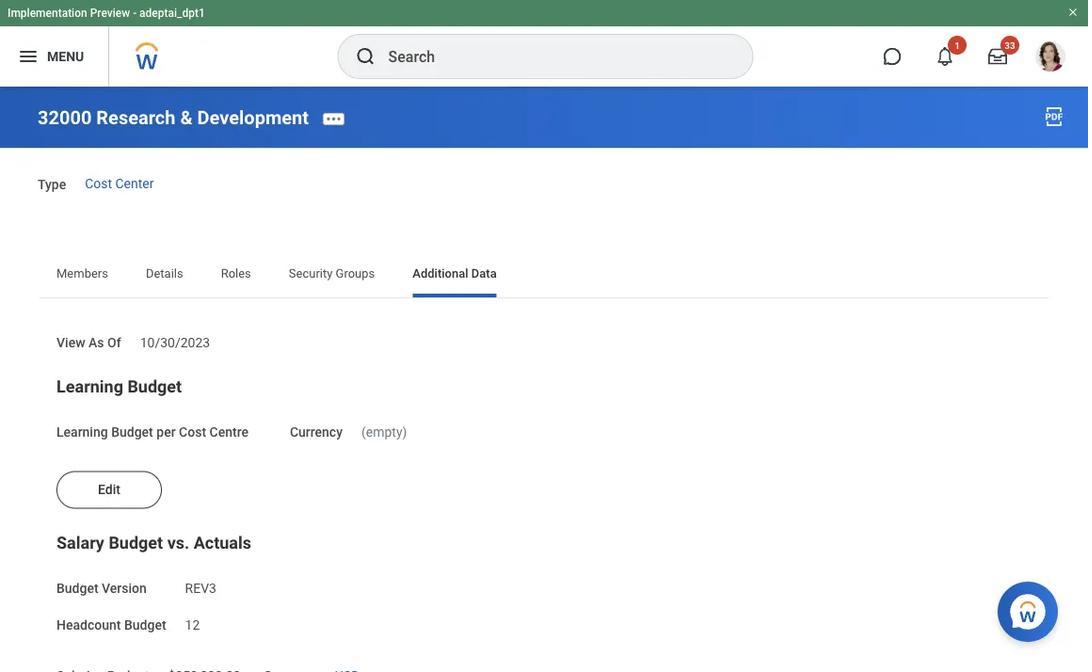Task type: describe. For each thing, give the bounding box(es) containing it.
salaries budget element
[[168, 657, 241, 672]]

members
[[56, 266, 108, 280]]

roles
[[221, 266, 251, 280]]

&
[[180, 107, 193, 129]]

learning for learning  budget per cost centre
[[56, 424, 108, 440]]

vs.
[[167, 533, 189, 553]]

budget for headcount budget
[[124, 617, 166, 632]]

learning budget
[[56, 377, 182, 397]]

edit button
[[56, 471, 162, 509]]

view printable version (pdf) image
[[1043, 105, 1066, 128]]

additional
[[413, 266, 468, 280]]

justify image
[[17, 45, 40, 68]]

budget version
[[56, 580, 147, 596]]

33 button
[[977, 36, 1020, 77]]

32000
[[38, 107, 92, 129]]

type
[[38, 177, 66, 193]]

menu
[[47, 49, 84, 64]]

per
[[157, 424, 176, 440]]

as
[[89, 335, 104, 351]]

budget for salary budget vs. actuals
[[109, 533, 163, 553]]

32000 research & development
[[38, 107, 309, 129]]

Search Workday  search field
[[388, 36, 714, 77]]

budget for learning  budget per cost centre
[[111, 424, 153, 440]]

view as of element
[[140, 324, 210, 352]]

centre
[[210, 424, 249, 440]]

adeptai_dpt1
[[139, 7, 205, 20]]

salary budget vs. actuals button
[[56, 533, 251, 553]]

notifications large image
[[936, 47, 955, 66]]

headcount budget element
[[185, 606, 200, 634]]

budget for learning budget
[[127, 377, 182, 397]]

0 vertical spatial cost
[[85, 176, 112, 191]]

1
[[955, 40, 960, 51]]

development
[[197, 107, 309, 129]]

headcount budget
[[56, 617, 166, 632]]

profile logan mcneil image
[[1036, 41, 1066, 75]]

budget up headcount
[[56, 580, 99, 596]]

edit
[[98, 482, 120, 498]]

-
[[133, 7, 137, 20]]

tab list inside 32000 research & development main content
[[38, 252, 1051, 298]]



Task type: locate. For each thing, give the bounding box(es) containing it.
learning for learning budget
[[56, 377, 123, 397]]

groups
[[336, 266, 375, 280]]

salary
[[56, 533, 104, 553]]

budget left vs.
[[109, 533, 163, 553]]

1 vertical spatial cost
[[179, 424, 206, 440]]

version
[[102, 580, 147, 596]]

cost right "per"
[[179, 424, 206, 440]]

search image
[[355, 45, 377, 68]]

learning
[[56, 377, 123, 397], [56, 424, 108, 440]]

(empty)
[[362, 424, 407, 440]]

budget down 'version'
[[124, 617, 166, 632]]

salary budget vs. actuals
[[56, 533, 251, 553]]

implementation
[[8, 7, 87, 20]]

cost center
[[85, 176, 154, 191]]

learning down learning budget button
[[56, 424, 108, 440]]

preview
[[90, 7, 130, 20]]

learning down view as of
[[56, 377, 123, 397]]

menu button
[[0, 26, 109, 87]]

1 learning from the top
[[56, 377, 123, 397]]

tab list containing members
[[38, 252, 1051, 298]]

12
[[185, 617, 200, 632]]

learning  budget per cost centre
[[56, 424, 249, 440]]

rev3
[[185, 580, 216, 596]]

2 learning from the top
[[56, 424, 108, 440]]

0 vertical spatial learning
[[56, 377, 123, 397]]

learning budget group
[[56, 375, 1032, 449]]

implementation preview -   adeptai_dpt1
[[8, 7, 205, 20]]

actuals
[[194, 533, 251, 553]]

learning budget button
[[56, 377, 182, 397]]

cost left center
[[85, 176, 112, 191]]

additional data
[[413, 266, 497, 280]]

of
[[107, 335, 121, 351]]

tab list
[[38, 252, 1051, 298]]

research
[[96, 107, 176, 129]]

data
[[472, 266, 497, 280]]

cost inside learning budget group
[[179, 424, 206, 440]]

currency
[[290, 424, 343, 440]]

0 horizontal spatial cost
[[85, 176, 112, 191]]

security groups
[[289, 266, 375, 280]]

32000 research & development main content
[[0, 87, 1088, 672]]

salary budget vs. actuals group
[[56, 532, 1032, 672]]

view as of
[[56, 335, 121, 351]]

details
[[146, 266, 183, 280]]

cost
[[85, 176, 112, 191], [179, 424, 206, 440]]

32000 research & development link
[[38, 107, 309, 129]]

close environment banner image
[[1068, 7, 1079, 18]]

10/30/2023
[[140, 335, 210, 351]]

budget up the learning  budget per cost centre
[[127, 377, 182, 397]]

1 horizontal spatial cost
[[179, 424, 206, 440]]

budget left "per"
[[111, 424, 153, 440]]

headcount
[[56, 617, 121, 632]]

budget
[[127, 377, 182, 397], [111, 424, 153, 440], [109, 533, 163, 553], [56, 580, 99, 596], [124, 617, 166, 632]]

1 vertical spatial learning
[[56, 424, 108, 440]]

inbox large image
[[989, 47, 1007, 66]]

center
[[115, 176, 154, 191]]

menu banner
[[0, 0, 1088, 87]]

budget version element
[[185, 569, 216, 597]]

1 button
[[925, 36, 967, 77]]

cost center link
[[85, 176, 154, 191]]

view
[[56, 335, 85, 351]]

33
[[1005, 40, 1016, 51]]

security
[[289, 266, 333, 280]]



Task type: vqa. For each thing, say whether or not it's contained in the screenshot.
'is' to the right
no



